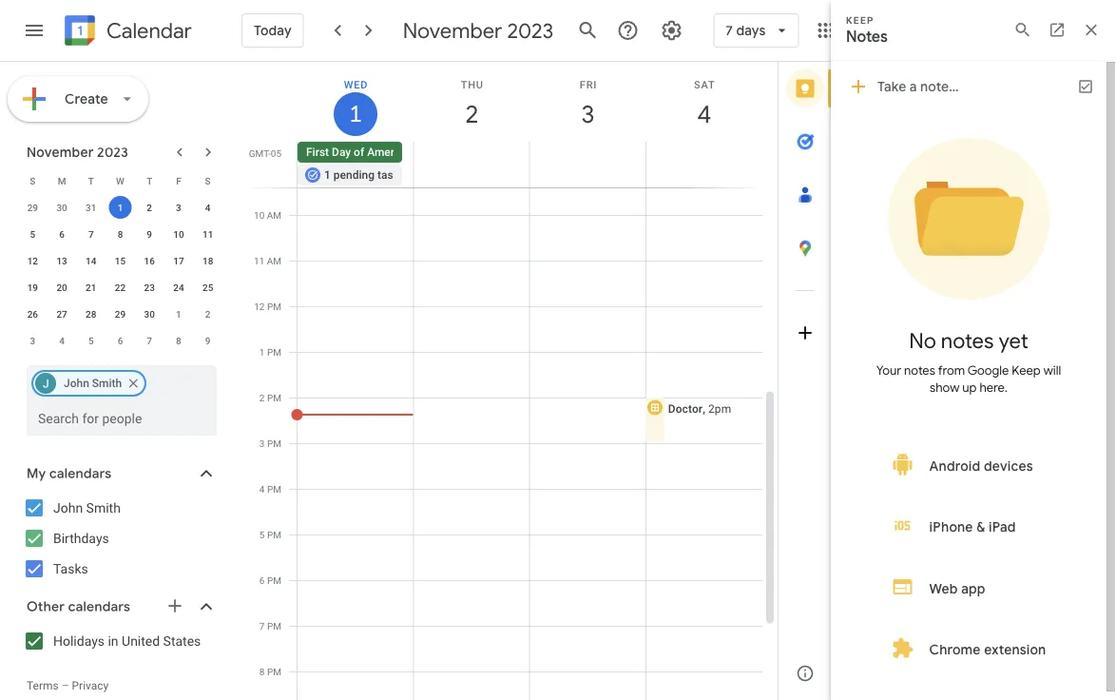 Task type: locate. For each thing, give the bounding box(es) containing it.
s
[[30, 175, 36, 186], [205, 175, 211, 186]]

calendar
[[107, 18, 192, 44]]

1 horizontal spatial 11
[[254, 255, 265, 266]]

doctor
[[668, 402, 703, 415]]

1 pm from the top
[[267, 301, 282, 312]]

3 pm
[[260, 438, 282, 449]]

1 horizontal spatial s
[[205, 175, 211, 186]]

2 s from the left
[[205, 175, 211, 186]]

2 row from the top
[[18, 194, 223, 221]]

6 pm from the top
[[267, 529, 282, 540]]

pm up 4 pm
[[267, 438, 282, 449]]

pm up 1 pm
[[267, 301, 282, 312]]

30 down 23
[[144, 308, 155, 320]]

t
[[88, 175, 94, 186], [147, 175, 152, 186]]

7 up the 8 pm
[[260, 620, 265, 632]]

1 s from the left
[[30, 175, 36, 186]]

john smith
[[53, 500, 121, 516]]

18 element
[[197, 249, 219, 272]]

2 vertical spatial 6
[[260, 575, 265, 586]]

1 horizontal spatial 9
[[205, 335, 211, 346]]

1 vertical spatial 9
[[205, 335, 211, 346]]

2023
[[507, 17, 554, 44], [97, 144, 128, 161]]

tab list inside 'side panel' section
[[779, 62, 832, 647]]

1 vertical spatial 11
[[254, 255, 265, 266]]

9 pm from the top
[[267, 666, 282, 677]]

1 down wed
[[348, 99, 361, 129]]

0 horizontal spatial 9
[[147, 228, 152, 240]]

13
[[56, 255, 67, 266]]

3 down 26 element
[[30, 335, 35, 346]]

calendar heading
[[103, 18, 192, 44]]

7 down 30 element
[[147, 335, 152, 346]]

calendars inside my calendars dropdown button
[[49, 465, 112, 482]]

1 down w
[[118, 202, 123, 213]]

4 inside sat 4
[[697, 98, 710, 130]]

john
[[53, 500, 83, 516]]

october 31 element
[[80, 196, 103, 219]]

0 vertical spatial 6
[[59, 228, 65, 240]]

2
[[464, 98, 478, 130], [147, 202, 152, 213], [205, 308, 211, 320], [260, 392, 265, 403]]

fri 3
[[580, 78, 598, 130]]

11 up 18
[[203, 228, 213, 240]]

0 vertical spatial 11
[[203, 228, 213, 240]]

thu
[[461, 78, 484, 90]]

5 down 4 pm
[[260, 529, 265, 540]]

10
[[254, 209, 265, 221], [173, 228, 184, 240]]

1 vertical spatial 10
[[173, 228, 184, 240]]

24 element
[[167, 276, 190, 299]]

1 vertical spatial calendars
[[68, 598, 130, 615]]

26
[[27, 308, 38, 320]]

november up m
[[27, 144, 94, 161]]

1 horizontal spatial 30
[[144, 308, 155, 320]]

s right f
[[205, 175, 211, 186]]

16 element
[[138, 249, 161, 272]]

8 pm from the top
[[267, 620, 282, 632]]

row down '22' 'element'
[[18, 301, 223, 327]]

0 vertical spatial 8
[[118, 228, 123, 240]]

1 horizontal spatial 12
[[254, 301, 265, 312]]

1 am from the top
[[267, 209, 282, 221]]

31
[[86, 202, 97, 213]]

1 vertical spatial november
[[27, 144, 94, 161]]

1 horizontal spatial 6
[[118, 335, 123, 346]]

2 up 3 pm
[[260, 392, 265, 403]]

2pm
[[709, 402, 732, 415]]

0 horizontal spatial s
[[30, 175, 36, 186]]

6 row from the top
[[18, 301, 223, 327]]

10 up 17
[[173, 228, 184, 240]]

13 element
[[50, 249, 73, 272]]

10 up 11 am
[[254, 209, 265, 221]]

0 vertical spatial calendars
[[49, 465, 112, 482]]

1 horizontal spatial t
[[147, 175, 152, 186]]

2 pm
[[260, 392, 282, 403]]

8 down december 1 element
[[176, 335, 181, 346]]

29 down 22
[[115, 308, 126, 320]]

pm for 4 pm
[[267, 483, 282, 495]]

12
[[27, 255, 38, 266], [254, 301, 265, 312]]

1 vertical spatial 2023
[[97, 144, 128, 161]]

november 2023 up the thu
[[403, 17, 554, 44]]

14
[[86, 255, 97, 266]]

1 inside button
[[324, 168, 331, 182]]

other
[[27, 598, 65, 615]]

27
[[56, 308, 67, 320]]

1 left pending on the left of the page
[[324, 168, 331, 182]]

pm up 5 pm
[[267, 483, 282, 495]]

2 am from the top
[[267, 255, 282, 266]]

2 horizontal spatial 6
[[260, 575, 265, 586]]

25 element
[[197, 276, 219, 299]]

0 vertical spatial am
[[267, 209, 282, 221]]

9 up 16 element
[[147, 228, 152, 240]]

row down 29 element
[[18, 327, 223, 354]]

united
[[122, 633, 160, 649]]

pm for 12 pm
[[267, 301, 282, 312]]

2 horizontal spatial 5
[[260, 529, 265, 540]]

today button
[[242, 8, 304, 53]]

1 horizontal spatial 2023
[[507, 17, 554, 44]]

15
[[115, 255, 126, 266]]

0 horizontal spatial 5
[[30, 228, 35, 240]]

10 inside 10 element
[[173, 228, 184, 240]]

5 pm from the top
[[267, 483, 282, 495]]

row group containing 29
[[18, 194, 223, 354]]

john smith, selected option
[[31, 368, 147, 399]]

7 pm
[[260, 620, 282, 632]]

row up 15 element
[[18, 221, 223, 247]]

5 row from the top
[[18, 274, 223, 301]]

holidays
[[53, 633, 105, 649]]

0 horizontal spatial 29
[[27, 202, 38, 213]]

calendars inside other calendars dropdown button
[[68, 598, 130, 615]]

december 8 element
[[167, 329, 190, 352]]

11
[[203, 228, 213, 240], [254, 255, 265, 266]]

0 vertical spatial 29
[[27, 202, 38, 213]]

6 for december 6 element
[[118, 335, 123, 346]]

row up 29 element
[[18, 274, 223, 301]]

6 down 29 element
[[118, 335, 123, 346]]

1 for 1, today element
[[118, 202, 123, 213]]

6
[[59, 228, 65, 240], [118, 335, 123, 346], [260, 575, 265, 586]]

calendars up john smith
[[49, 465, 112, 482]]

my calendars list
[[4, 493, 236, 584]]

2 horizontal spatial 8
[[260, 666, 265, 677]]

4 link
[[683, 92, 727, 136]]

s up october 29 element
[[30, 175, 36, 186]]

10 am
[[254, 209, 282, 221]]

30 for 30 element
[[144, 308, 155, 320]]

cell
[[414, 142, 530, 187], [530, 142, 646, 187], [646, 142, 762, 187]]

3 up 4 pm
[[260, 438, 265, 449]]

0 horizontal spatial 6
[[59, 228, 65, 240]]

12 element
[[21, 249, 44, 272]]

december 9 element
[[197, 329, 219, 352]]

tasks
[[53, 561, 88, 576]]

30
[[56, 202, 67, 213], [144, 308, 155, 320]]

grid containing 2
[[244, 62, 778, 700]]

3 inside "fri 3"
[[580, 98, 594, 130]]

calendars
[[49, 465, 112, 482], [68, 598, 130, 615]]

pm
[[267, 301, 282, 312], [267, 346, 282, 358], [267, 392, 282, 403], [267, 438, 282, 449], [267, 483, 282, 495], [267, 529, 282, 540], [267, 575, 282, 586], [267, 620, 282, 632], [267, 666, 282, 677]]

12 down 11 am
[[254, 301, 265, 312]]

1, today element
[[109, 196, 132, 219]]

pm for 1 pm
[[267, 346, 282, 358]]

8 down "7 pm"
[[260, 666, 265, 677]]

11 inside row
[[203, 228, 213, 240]]

row group
[[18, 194, 223, 354]]

2 up december 9 element
[[205, 308, 211, 320]]

pm down 4 pm
[[267, 529, 282, 540]]

4 pm from the top
[[267, 438, 282, 449]]

10 inside grid
[[254, 209, 265, 221]]

0 horizontal spatial 30
[[56, 202, 67, 213]]

2 vertical spatial 5
[[260, 529, 265, 540]]

0 vertical spatial 12
[[27, 255, 38, 266]]

wed
[[344, 78, 368, 90]]

14 element
[[80, 249, 103, 272]]

pm up 2 pm
[[267, 346, 282, 358]]

1 up december 8 element
[[176, 308, 181, 320]]

0 horizontal spatial november
[[27, 144, 94, 161]]

25
[[203, 282, 213, 293]]

29
[[27, 202, 38, 213], [115, 308, 126, 320]]

am up 12 pm on the left top of page
[[267, 255, 282, 266]]

9
[[147, 228, 152, 240], [205, 335, 211, 346]]

0 vertical spatial 30
[[56, 202, 67, 213]]

wed 1
[[344, 78, 368, 129]]

row up '22' 'element'
[[18, 247, 223, 274]]

6 down 5 pm
[[260, 575, 265, 586]]

1
[[348, 99, 361, 129], [324, 168, 331, 182], [118, 202, 123, 213], [176, 308, 181, 320], [260, 346, 265, 358]]

cell down '2' link
[[414, 142, 530, 187]]

9 down december 2 element
[[205, 335, 211, 346]]

–
[[62, 679, 69, 692]]

7 pm from the top
[[267, 575, 282, 586]]

row containing s
[[18, 167, 223, 194]]

my calendars button
[[4, 458, 236, 489]]

0 horizontal spatial 12
[[27, 255, 38, 266]]

1 horizontal spatial 29
[[115, 308, 126, 320]]

calendar element
[[61, 11, 192, 53]]

pm up 3 pm
[[267, 392, 282, 403]]

18
[[203, 255, 213, 266]]

1 row from the top
[[18, 167, 223, 194]]

7 days
[[726, 22, 766, 39]]

0 vertical spatial 5
[[30, 228, 35, 240]]

7 for december 7 element
[[147, 335, 152, 346]]

19
[[27, 282, 38, 293]]

my
[[27, 465, 46, 482]]

1 vertical spatial 5
[[88, 335, 94, 346]]

grid
[[244, 62, 778, 700]]

4
[[697, 98, 710, 130], [205, 202, 211, 213], [59, 335, 65, 346], [260, 483, 265, 495]]

pm for 7 pm
[[267, 620, 282, 632]]

4 down sat
[[697, 98, 710, 130]]

7
[[726, 22, 733, 39], [88, 228, 94, 240], [147, 335, 152, 346], [260, 620, 265, 632]]

5 for 5 pm
[[260, 529, 265, 540]]

3 link
[[567, 92, 610, 136]]

7 left 'days'
[[726, 22, 733, 39]]

november 2023 grid
[[18, 167, 223, 354]]

pm for 8 pm
[[267, 666, 282, 677]]

1 vertical spatial 29
[[115, 308, 126, 320]]

None search field
[[0, 358, 236, 436]]

05
[[271, 147, 282, 159]]

other calendars
[[27, 598, 130, 615]]

21
[[86, 282, 97, 293]]

3 row from the top
[[18, 221, 223, 247]]

11 am
[[254, 255, 282, 266]]

1 vertical spatial am
[[267, 255, 282, 266]]

2 link
[[450, 92, 494, 136]]

december 1 element
[[167, 302, 190, 325]]

terms – privacy
[[27, 679, 109, 692]]

am for 10 am
[[267, 209, 282, 221]]

23
[[144, 282, 155, 293]]

7 for 7 days
[[726, 22, 733, 39]]

pm down "7 pm"
[[267, 666, 282, 677]]

privacy
[[72, 679, 109, 692]]

0 vertical spatial november
[[403, 17, 503, 44]]

0 horizontal spatial 2023
[[97, 144, 128, 161]]

am up 11 am
[[267, 209, 282, 221]]

pm up the 8 pm
[[267, 620, 282, 632]]

november
[[403, 17, 503, 44], [27, 144, 94, 161]]

5 down 28 element
[[88, 335, 94, 346]]

12 for 12 pm
[[254, 301, 265, 312]]

1 vertical spatial 12
[[254, 301, 265, 312]]

12 inside november 2023 grid
[[27, 255, 38, 266]]

8 for december 8 element
[[176, 335, 181, 346]]

5 down october 29 element
[[30, 228, 35, 240]]

4 row from the top
[[18, 247, 223, 274]]

december 7 element
[[138, 329, 161, 352]]

8 down 1, today element
[[118, 228, 123, 240]]

12 up 19
[[27, 255, 38, 266]]

side panel section
[[778, 62, 832, 700]]

row down w
[[18, 194, 223, 221]]

6 down october 30 element
[[59, 228, 65, 240]]

holidays in united states
[[53, 633, 201, 649]]

11 inside grid
[[254, 255, 265, 266]]

1 vertical spatial 6
[[118, 335, 123, 346]]

cell down 3 link
[[530, 142, 646, 187]]

2 down the thu
[[464, 98, 478, 130]]

pm for 2 pm
[[267, 392, 282, 403]]

1 down 12 pm on the left top of page
[[260, 346, 265, 358]]

terms
[[27, 679, 59, 692]]

0 horizontal spatial 8
[[118, 228, 123, 240]]

sat 4
[[694, 78, 716, 130]]

t up october 31 element
[[88, 175, 94, 186]]

1 horizontal spatial november 2023
[[403, 17, 554, 44]]

10 for 10
[[173, 228, 184, 240]]

3 pm from the top
[[267, 392, 282, 403]]

pm down 5 pm
[[267, 575, 282, 586]]

october 29 element
[[21, 196, 44, 219]]

0 horizontal spatial t
[[88, 175, 94, 186]]

2 pm from the top
[[267, 346, 282, 358]]

29 left october 30 element
[[27, 202, 38, 213]]

30 for october 30 element
[[56, 202, 67, 213]]

3
[[580, 98, 594, 130], [176, 202, 181, 213], [30, 335, 35, 346], [260, 438, 265, 449]]

4 down 27 element at the left top
[[59, 335, 65, 346]]

30 down m
[[56, 202, 67, 213]]

2 vertical spatial 8
[[260, 666, 265, 677]]

11 for 11 am
[[254, 255, 265, 266]]

november 2023 up m
[[27, 144, 128, 161]]

1 vertical spatial 8
[[176, 335, 181, 346]]

0 horizontal spatial 11
[[203, 228, 213, 240]]

7 inside 7 days popup button
[[726, 22, 733, 39]]

pm for 5 pm
[[267, 529, 282, 540]]

1 vertical spatial november 2023
[[27, 144, 128, 161]]

7 inside december 7 element
[[147, 335, 152, 346]]

11 down 10 am
[[254, 255, 265, 266]]

row
[[18, 167, 223, 194], [18, 194, 223, 221], [18, 221, 223, 247], [18, 247, 223, 274], [18, 274, 223, 301], [18, 301, 223, 327], [18, 327, 223, 354]]

november up the thu
[[403, 17, 503, 44]]

1 horizontal spatial 5
[[88, 335, 94, 346]]

t left f
[[147, 175, 152, 186]]

0 horizontal spatial 10
[[173, 228, 184, 240]]

0 vertical spatial 10
[[254, 209, 265, 221]]

tab list
[[779, 62, 832, 647]]

0 vertical spatial 2023
[[507, 17, 554, 44]]

main drawer image
[[23, 19, 46, 42]]

7 days button
[[714, 8, 800, 53]]

0 vertical spatial november 2023
[[403, 17, 554, 44]]

2 inside thu 2
[[464, 98, 478, 130]]

row containing 19
[[18, 274, 223, 301]]

15 element
[[109, 249, 132, 272]]

3 down 'fri'
[[580, 98, 594, 130]]

5 for december 5 element
[[88, 335, 94, 346]]

row containing 12
[[18, 247, 223, 274]]

calendars up 'in'
[[68, 598, 130, 615]]

1 horizontal spatial 8
[[176, 335, 181, 346]]

1 vertical spatial 30
[[144, 308, 155, 320]]

days
[[737, 22, 766, 39]]

am
[[267, 209, 282, 221], [267, 255, 282, 266]]

row up 1, today element
[[18, 167, 223, 194]]

1 pending task cell
[[298, 142, 414, 187]]

1 horizontal spatial 10
[[254, 209, 265, 221]]

support image
[[617, 19, 640, 42]]

cell down 4 link
[[646, 142, 762, 187]]

7 row from the top
[[18, 327, 223, 354]]

5
[[30, 228, 35, 240], [88, 335, 94, 346], [260, 529, 265, 540]]



Task type: vqa. For each thing, say whether or not it's contained in the screenshot.


Task type: describe. For each thing, give the bounding box(es) containing it.
row containing 3
[[18, 327, 223, 354]]

4 up 5 pm
[[260, 483, 265, 495]]

1 t from the left
[[88, 175, 94, 186]]

Search for people text field
[[38, 401, 205, 436]]

1 horizontal spatial november
[[403, 17, 503, 44]]

thu 2
[[461, 78, 484, 130]]

row containing 29
[[18, 194, 223, 221]]

28 element
[[80, 302, 103, 325]]

1 pm
[[260, 346, 282, 358]]

1 pending task
[[324, 168, 399, 182]]

0 vertical spatial 9
[[147, 228, 152, 240]]

3 cell from the left
[[646, 142, 762, 187]]

4 pm
[[260, 483, 282, 495]]

2 cell from the left
[[530, 142, 646, 187]]

22 element
[[109, 276, 132, 299]]

16
[[144, 255, 155, 266]]

7 for 7 pm
[[260, 620, 265, 632]]

fri
[[580, 78, 598, 90]]

10 element
[[167, 223, 190, 245]]

1 for 1 pm
[[260, 346, 265, 358]]

6 pm
[[260, 575, 282, 586]]

24
[[173, 282, 184, 293]]

30 element
[[138, 302, 161, 325]]

birthdays
[[53, 530, 109, 546]]

w
[[116, 175, 125, 186]]

smith
[[86, 500, 121, 516]]

0 horizontal spatial november 2023
[[27, 144, 128, 161]]

,
[[703, 402, 706, 415]]

m
[[58, 175, 66, 186]]

in
[[108, 633, 119, 649]]

create button
[[8, 76, 148, 122]]

26 element
[[21, 302, 44, 325]]

terms link
[[27, 679, 59, 692]]

today
[[254, 22, 292, 39]]

1 pending task button
[[298, 165, 402, 185]]

am for 11 am
[[267, 255, 282, 266]]

11 for 11
[[203, 228, 213, 240]]

1 inside wed 1
[[348, 99, 361, 129]]

december 5 element
[[80, 329, 103, 352]]

1 cell
[[106, 194, 135, 221]]

1 link
[[334, 92, 378, 136]]

29 element
[[109, 302, 132, 325]]

28
[[86, 308, 97, 320]]

8 pm
[[260, 666, 282, 677]]

1 for 1 pending task
[[324, 168, 331, 182]]

19 element
[[21, 276, 44, 299]]

22
[[115, 282, 126, 293]]

23 element
[[138, 276, 161, 299]]

my calendars
[[27, 465, 112, 482]]

pm for 6 pm
[[267, 575, 282, 586]]

selected people list box
[[27, 365, 217, 401]]

december 2 element
[[197, 302, 219, 325]]

20 element
[[50, 276, 73, 299]]

create
[[65, 90, 108, 107]]

5 pm
[[260, 529, 282, 540]]

row containing 5
[[18, 221, 223, 247]]

29 for october 29 element
[[27, 202, 38, 213]]

sat
[[694, 78, 716, 90]]

pm for 3 pm
[[267, 438, 282, 449]]

12 for 12
[[27, 255, 38, 266]]

20
[[56, 282, 67, 293]]

other calendars button
[[4, 592, 236, 622]]

calendars for other calendars
[[68, 598, 130, 615]]

doctor , 2pm
[[668, 402, 732, 415]]

settings menu image
[[660, 19, 683, 42]]

2 right the 1 cell
[[147, 202, 152, 213]]

2 t from the left
[[147, 175, 152, 186]]

calendars for my calendars
[[49, 465, 112, 482]]

8 for 8 pm
[[260, 666, 265, 677]]

states
[[163, 633, 201, 649]]

7 down october 31 element
[[88, 228, 94, 240]]

1 pending task row
[[289, 142, 778, 187]]

6 for 6 pm
[[260, 575, 265, 586]]

f
[[176, 175, 181, 186]]

11 element
[[197, 223, 219, 245]]

4 up 11 element
[[205, 202, 211, 213]]

3 down f
[[176, 202, 181, 213]]

17
[[173, 255, 184, 266]]

17 element
[[167, 249, 190, 272]]

december 6 element
[[109, 329, 132, 352]]

10 for 10 am
[[254, 209, 265, 221]]

task
[[378, 168, 399, 182]]

21 element
[[80, 276, 103, 299]]

1 cell from the left
[[414, 142, 530, 187]]

1 for december 1 element
[[176, 308, 181, 320]]

gmt-
[[249, 147, 271, 159]]

privacy link
[[72, 679, 109, 692]]

add other calendars image
[[166, 596, 185, 615]]

29 for 29 element
[[115, 308, 126, 320]]

12 pm
[[254, 301, 282, 312]]

october 30 element
[[50, 196, 73, 219]]

december 4 element
[[50, 329, 73, 352]]

pending
[[334, 168, 375, 182]]

27 element
[[50, 302, 73, 325]]

december 3 element
[[21, 329, 44, 352]]

row containing 26
[[18, 301, 223, 327]]

2 inside december 2 element
[[205, 308, 211, 320]]

gmt-05
[[249, 147, 282, 159]]



